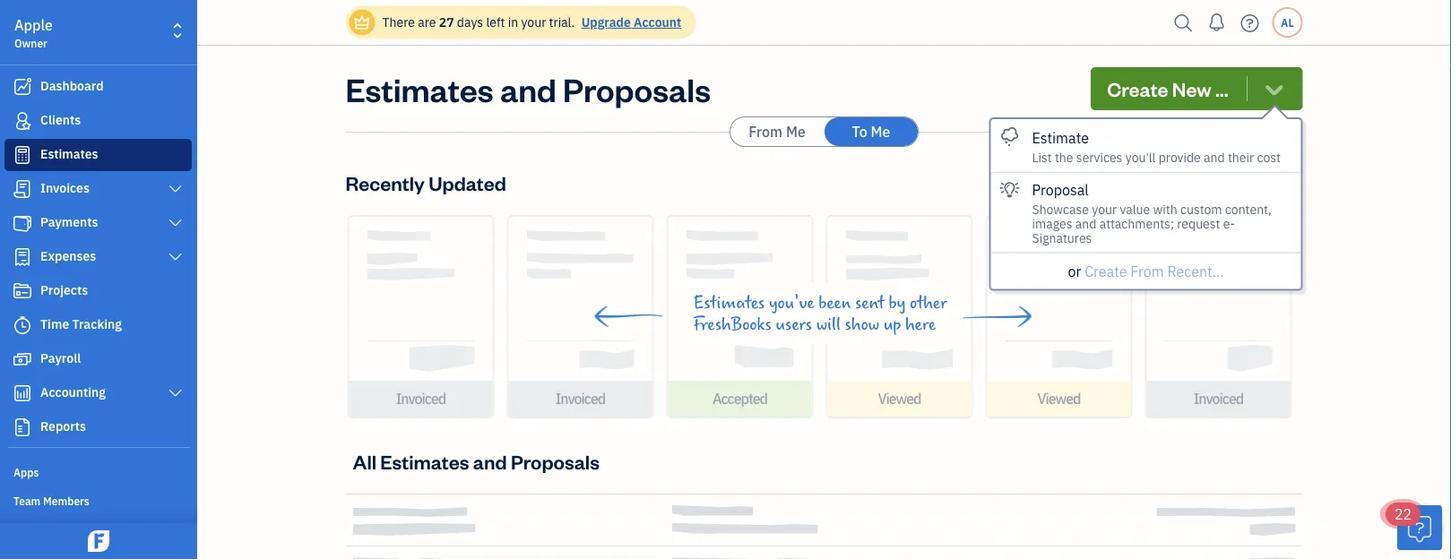 Task type: describe. For each thing, give the bounding box(es) containing it.
will
[[817, 315, 841, 334]]

your inside proposal showcase your value with custom content, images and attachments; request e- signatures
[[1092, 201, 1117, 217]]

estimates for estimates
[[40, 146, 98, 162]]

expenses link
[[4, 241, 192, 273]]

estimate list the services you'll provide and their cost
[[1033, 128, 1281, 165]]

signatures
[[1033, 230, 1092, 246]]

project image
[[12, 282, 33, 300]]

been
[[819, 293, 851, 313]]

chevron large down image for accounting
[[167, 386, 184, 401]]

0 horizontal spatial your
[[521, 14, 546, 30]]

accounting
[[40, 384, 106, 401]]

1 invoiced from the left
[[396, 390, 446, 408]]

create
[[1108, 76, 1169, 101]]

3 invoiced from the left
[[1194, 390, 1244, 408]]

you've
[[769, 293, 815, 313]]

22
[[1395, 505, 1412, 524]]

main element
[[0, 0, 242, 560]]

there are 27 days left in your trial. upgrade account
[[382, 14, 682, 30]]

with
[[1154, 201, 1178, 217]]

time tracking link
[[4, 309, 192, 342]]

create new … button
[[1091, 67, 1303, 110]]

reports link
[[4, 412, 192, 444]]

services
[[1077, 149, 1123, 165]]

resource center badge image
[[1398, 506, 1443, 551]]

there
[[382, 14, 415, 30]]

…
[[1216, 76, 1229, 101]]

invoices link
[[4, 173, 192, 205]]

value
[[1120, 201, 1151, 217]]

upgrade
[[582, 14, 631, 30]]

by
[[889, 293, 906, 313]]

estimates you've been sent by other freshbooks users will show up here
[[694, 293, 947, 334]]

apple owner
[[14, 16, 53, 50]]

team
[[13, 494, 41, 508]]

proposal showcase your value with custom content, images and attachments; request e- signatures
[[1033, 180, 1272, 246]]

here
[[906, 315, 936, 334]]

new
[[1173, 76, 1212, 101]]

invoices
[[40, 180, 90, 196]]

custom
[[1181, 201, 1223, 217]]

upgrade account link
[[578, 14, 682, 30]]

apps
[[13, 465, 39, 480]]

and inside proposal showcase your value with custom content, images and attachments; request e- signatures
[[1076, 215, 1097, 232]]

create new …
[[1108, 76, 1229, 101]]

all
[[353, 449, 377, 474]]

2 viewed from the left
[[1038, 390, 1081, 408]]

cost
[[1258, 149, 1281, 165]]

projects
[[40, 282, 88, 299]]

money image
[[12, 351, 33, 369]]

team members link
[[4, 487, 192, 514]]

trial.
[[549, 14, 575, 30]]

al
[[1282, 15, 1294, 30]]

1 viewed from the left
[[878, 390, 921, 408]]

recently updated
[[346, 170, 506, 195]]

provide
[[1159, 149, 1201, 165]]

to me
[[852, 122, 891, 141]]

accepted
[[713, 390, 768, 408]]

estimate
[[1033, 128, 1089, 147]]

27
[[439, 14, 454, 30]]

from
[[749, 122, 783, 141]]

up
[[884, 315, 901, 334]]

estimate image
[[12, 146, 33, 164]]

clients link
[[4, 105, 192, 137]]

their
[[1228, 149, 1255, 165]]

updated
[[429, 170, 506, 195]]

chevron large down image for invoices
[[167, 182, 184, 196]]

dashboard link
[[4, 71, 192, 103]]

are
[[418, 14, 436, 30]]

owner
[[14, 36, 47, 50]]

account
[[634, 14, 682, 30]]

team members
[[13, 494, 90, 508]]

clients
[[40, 112, 81, 128]]

you'll
[[1126, 149, 1156, 165]]

me for from me
[[786, 122, 806, 141]]

showcase
[[1033, 201, 1090, 217]]

notifications image
[[1203, 4, 1232, 40]]



Task type: vqa. For each thing, say whether or not it's contained in the screenshot.
See
no



Task type: locate. For each thing, give the bounding box(es) containing it.
projects link
[[4, 275, 192, 308]]

0 horizontal spatial viewed
[[878, 390, 921, 408]]

0 horizontal spatial me
[[786, 122, 806, 141]]

me for to me
[[871, 122, 891, 141]]

members
[[43, 494, 90, 508]]

0 horizontal spatial invoiced
[[396, 390, 446, 408]]

or
[[1068, 262, 1082, 281]]

payments link
[[4, 207, 192, 239]]

chevron large down image inside invoices link
[[167, 182, 184, 196]]

estimates for estimates and proposals
[[346, 67, 494, 110]]

search image
[[1170, 9, 1198, 36]]

al button
[[1273, 7, 1303, 38]]

expenses
[[40, 248, 96, 265]]

2 horizontal spatial invoiced
[[1194, 390, 1244, 408]]

payroll link
[[4, 343, 192, 376]]

chevron large down image up reports link
[[167, 386, 184, 401]]

estimates inside 'main' element
[[40, 146, 98, 162]]

invoiced
[[396, 390, 446, 408], [556, 390, 606, 408], [1194, 390, 1244, 408]]

time tracking
[[40, 316, 122, 333]]

to
[[852, 122, 868, 141]]

items and services image
[[13, 522, 192, 536]]

1 horizontal spatial invoiced
[[556, 390, 606, 408]]

dashboard
[[40, 78, 104, 94]]

22 button
[[1386, 503, 1443, 551]]

estimates for estimates you've been sent by other freshbooks users will show up here
[[694, 293, 765, 313]]

crown image
[[353, 13, 372, 32]]

time
[[40, 316, 69, 333]]

proposal
[[1033, 180, 1089, 199]]

attachments;
[[1100, 215, 1175, 232]]

timer image
[[12, 317, 33, 334]]

report image
[[12, 419, 33, 437]]

viewed
[[878, 390, 921, 408], [1038, 390, 1081, 408]]

your right the in
[[521, 14, 546, 30]]

e-
[[1224, 215, 1236, 232]]

left
[[486, 14, 505, 30]]

payments
[[40, 214, 98, 230]]

recently
[[346, 170, 425, 195]]

images
[[1033, 215, 1073, 232]]

1 horizontal spatial me
[[871, 122, 891, 141]]

from me link
[[731, 117, 824, 146]]

3 chevron large down image from the top
[[167, 386, 184, 401]]

1 vertical spatial your
[[1092, 201, 1117, 217]]

apple
[[14, 16, 53, 35]]

days
[[457, 14, 483, 30]]

0 vertical spatial chevron large down image
[[167, 182, 184, 196]]

0 vertical spatial proposals
[[563, 67, 711, 110]]

accounting link
[[4, 377, 192, 410]]

the
[[1055, 149, 1074, 165]]

list
[[1033, 149, 1052, 165]]

sent
[[855, 293, 885, 313]]

0 vertical spatial your
[[521, 14, 546, 30]]

chevron large down image
[[167, 182, 184, 196], [167, 250, 184, 265], [167, 386, 184, 401]]

estimates and proposals
[[346, 67, 711, 110]]

your left value
[[1092, 201, 1117, 217]]

from me
[[749, 122, 806, 141]]

chevron large down image down chevron large down image
[[167, 250, 184, 265]]

dashboard image
[[12, 78, 33, 96]]

estimates up freshbooks
[[694, 293, 765, 313]]

tracking
[[72, 316, 122, 333]]

estimates down are
[[346, 67, 494, 110]]

2 vertical spatial chevron large down image
[[167, 386, 184, 401]]

apps link
[[4, 458, 192, 485]]

and inside estimate list the services you'll provide and their cost
[[1204, 149, 1225, 165]]

2 me from the left
[[871, 122, 891, 141]]

freshbooks image
[[84, 531, 113, 552]]

chart image
[[12, 385, 33, 403]]

chevron large down image for expenses
[[167, 250, 184, 265]]

me right to
[[871, 122, 891, 141]]

chevron large down image inside accounting link
[[167, 386, 184, 401]]

2 chevron large down image from the top
[[167, 250, 184, 265]]

1 me from the left
[[786, 122, 806, 141]]

and
[[500, 67, 557, 110], [1204, 149, 1225, 165], [1076, 215, 1097, 232], [473, 449, 507, 474]]

payment image
[[12, 214, 33, 232]]

other
[[910, 293, 947, 313]]

1 horizontal spatial viewed
[[1038, 390, 1081, 408]]

me inside the to me link
[[871, 122, 891, 141]]

chevron large down image up chevron large down image
[[167, 182, 184, 196]]

1 vertical spatial chevron large down image
[[167, 250, 184, 265]]

client image
[[12, 112, 33, 130]]

estimates right the all
[[380, 449, 469, 474]]

1 horizontal spatial your
[[1092, 201, 1117, 217]]

in
[[508, 14, 518, 30]]

request
[[1178, 215, 1221, 232]]

me inside from me link
[[786, 122, 806, 141]]

invoice image
[[12, 180, 33, 198]]

estimates
[[346, 67, 494, 110], [40, 146, 98, 162], [694, 293, 765, 313], [380, 449, 469, 474]]

to me link
[[825, 117, 918, 146]]

users
[[776, 315, 812, 334]]

show
[[845, 315, 880, 334]]

proposals
[[563, 67, 711, 110], [511, 449, 600, 474]]

chevron large down image
[[167, 216, 184, 230]]

estimates link
[[4, 139, 192, 171]]

all estimates and proposals
[[353, 449, 600, 474]]

reports
[[40, 418, 86, 435]]

1 vertical spatial proposals
[[511, 449, 600, 474]]

payroll
[[40, 350, 81, 367]]

expense image
[[12, 248, 33, 266]]

me
[[786, 122, 806, 141], [871, 122, 891, 141]]

estimates up invoices
[[40, 146, 98, 162]]

freshbooks
[[694, 315, 772, 334]]

me right from
[[786, 122, 806, 141]]

go to help image
[[1236, 9, 1265, 36]]

chevrondown image
[[1262, 76, 1287, 101]]

estimates inside estimates you've been sent by other freshbooks users will show up here
[[694, 293, 765, 313]]

content,
[[1226, 201, 1272, 217]]

2 invoiced from the left
[[556, 390, 606, 408]]

1 chevron large down image from the top
[[167, 182, 184, 196]]

chevron large down image inside expenses link
[[167, 250, 184, 265]]

your
[[521, 14, 546, 30], [1092, 201, 1117, 217]]



